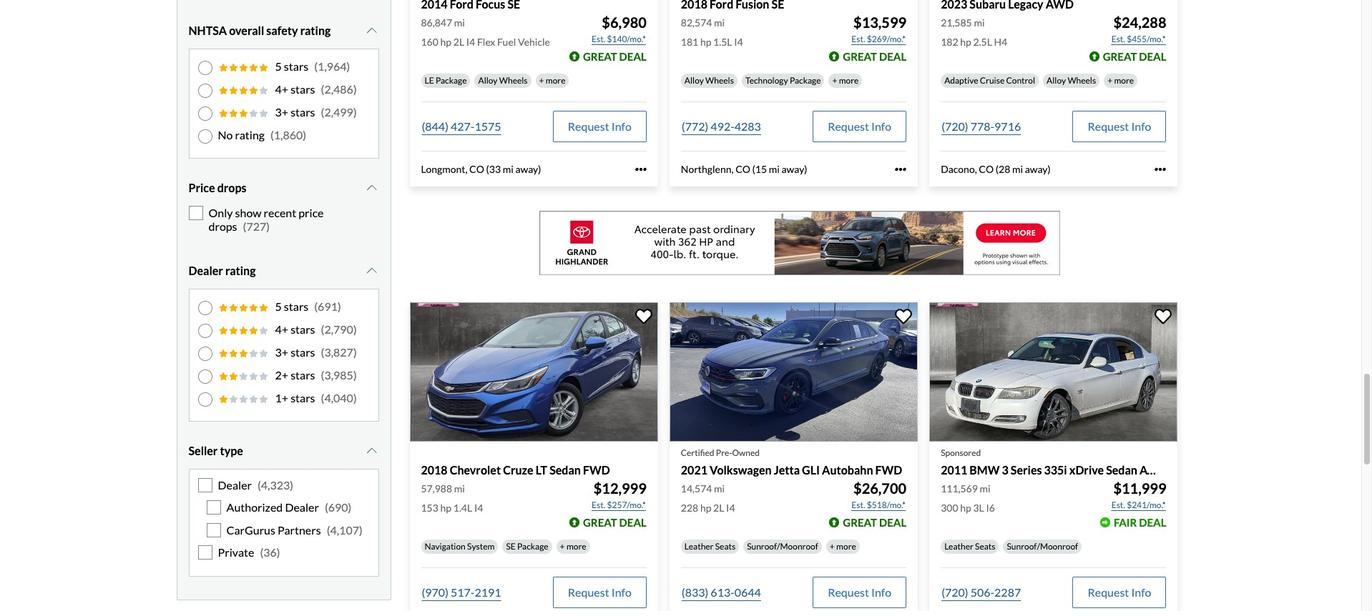 Task type: locate. For each thing, give the bounding box(es) containing it.
stars up (1,860)
[[291, 105, 315, 119]]

drops
[[217, 181, 247, 195], [209, 220, 237, 233]]

1 5 from the top
[[275, 59, 282, 73]]

1 horizontal spatial seats
[[976, 542, 996, 553]]

hp right 228
[[701, 503, 712, 515]]

great deal
[[583, 50, 647, 63], [843, 50, 907, 63], [1103, 50, 1167, 63], [583, 517, 647, 530], [843, 517, 907, 530]]

est. $257/mo.* button
[[591, 499, 647, 513]]

great for $12,999
[[583, 517, 617, 530]]

i4 inside 14,574 mi 228 hp 2l i4
[[727, 503, 735, 515]]

4+ up (1,860)
[[275, 82, 288, 96]]

drops up only
[[217, 181, 247, 195]]

2 4+ stars from the top
[[275, 323, 315, 337]]

hp inside 82,574 mi 181 hp 1.5l i4
[[701, 36, 712, 48]]

2 5 stars from the top
[[275, 300, 309, 314]]

show
[[235, 206, 262, 220]]

request info for $13,599
[[828, 120, 892, 133]]

2 4+ from the top
[[275, 323, 288, 337]]

sunroof/moonroof up 0644
[[747, 542, 819, 553]]

0 horizontal spatial ellipsis h image
[[895, 164, 907, 175]]

0 horizontal spatial leather seats
[[685, 542, 736, 553]]

fwd up $26,700
[[876, 464, 903, 477]]

1 sedan from the left
[[550, 464, 581, 477]]

great down est. $518/mo.* button
[[843, 517, 878, 530]]

deal down $455/mo.*
[[1140, 50, 1167, 63]]

more for $24,288
[[1115, 75, 1135, 86]]

153
[[421, 503, 439, 515]]

1 vertical spatial 4+
[[275, 323, 288, 337]]

info
[[612, 120, 632, 133], [872, 120, 892, 133], [1132, 120, 1152, 133], [612, 586, 632, 600], [872, 586, 892, 600], [1132, 586, 1152, 600]]

wheels down fuel
[[499, 75, 528, 86]]

mi up "1.4l"
[[454, 483, 465, 495]]

0 vertical spatial 3+
[[275, 105, 288, 119]]

2l right 228
[[714, 503, 725, 515]]

request info button for $13,599
[[813, 111, 907, 142]]

mi inside 86,847 mi 160 hp 2l i4 flex fuel vehicle
[[454, 16, 465, 29]]

co left (33
[[470, 163, 484, 175]]

+ more down est. $455/mo.* button
[[1108, 75, 1135, 86]]

chevrolet
[[450, 464, 501, 477]]

mi inside 14,574 mi 228 hp 2l i4
[[714, 483, 725, 495]]

mi down bmw
[[980, 483, 991, 495]]

2 vertical spatial dealer
[[285, 501, 319, 515]]

2 sunroof/moonroof from the left
[[1007, 542, 1079, 553]]

away)
[[516, 163, 541, 175], [782, 163, 808, 175], [1025, 163, 1051, 175]]

5 stars for (691)
[[275, 300, 309, 314]]

request info for $6,980
[[568, 120, 632, 133]]

(28
[[996, 163, 1011, 175]]

1 horizontal spatial alloy wheels
[[685, 75, 734, 86]]

est. inside "$12,999 est. $257/mo.*"
[[592, 500, 606, 511]]

0 vertical spatial 5
[[275, 59, 282, 73]]

1 vertical spatial rating
[[235, 128, 265, 142]]

away) for $13,599
[[782, 163, 808, 175]]

partners
[[278, 524, 321, 537]]

2l inside 14,574 mi 228 hp 2l i4
[[714, 503, 725, 515]]

stars for (4,040)
[[291, 392, 315, 405]]

4283
[[735, 120, 761, 133]]

1 vertical spatial (720)
[[942, 586, 969, 600]]

alloy
[[478, 75, 498, 86], [685, 75, 704, 86], [1047, 75, 1067, 86]]

alloy wheels right the control
[[1047, 75, 1097, 86]]

1 ellipsis h image from the left
[[895, 164, 907, 175]]

great deal down est. $269/mo.* button
[[843, 50, 907, 63]]

co left (28
[[979, 163, 994, 175]]

(720) 778-9716
[[942, 120, 1021, 133]]

5
[[275, 59, 282, 73], [275, 300, 282, 314]]

est. up fair
[[1112, 500, 1126, 511]]

hp
[[441, 36, 452, 48], [701, 36, 712, 48], [961, 36, 972, 48], [441, 503, 452, 515], [701, 503, 712, 515], [961, 503, 972, 515]]

hp right 153
[[441, 503, 452, 515]]

0 vertical spatial 5 stars
[[275, 59, 309, 73]]

dealer rating
[[189, 264, 256, 278]]

2 horizontal spatial wheels
[[1068, 75, 1097, 86]]

rating down (727)
[[225, 264, 256, 278]]

cargurus partners (4,107)
[[227, 524, 363, 537]]

wheels for $6,980
[[499, 75, 528, 86]]

est. down $13,599 at the right top
[[852, 34, 866, 44]]

0 vertical spatial drops
[[217, 181, 247, 195]]

safety
[[266, 24, 298, 37]]

2 horizontal spatial alloy
[[1047, 75, 1067, 86]]

0 vertical spatial dealer
[[189, 264, 223, 278]]

1 vertical spatial 3+ stars
[[275, 346, 315, 359]]

alloy wheels for $24,288
[[1047, 75, 1097, 86]]

stars right "2+"
[[291, 369, 315, 382]]

+ more down est. $269/mo.* button
[[833, 75, 859, 86]]

1 3+ stars from the top
[[275, 105, 315, 119]]

+ more for $24,288
[[1108, 75, 1135, 86]]

package right technology
[[790, 75, 821, 86]]

3+ for (3,985)
[[275, 346, 288, 359]]

est. left $140/mo.*
[[592, 34, 606, 44]]

3+
[[275, 105, 288, 119], [275, 346, 288, 359]]

deal down $269/mo.*
[[880, 50, 907, 63]]

est. down the $12,999
[[592, 500, 606, 511]]

1 co from the left
[[470, 163, 484, 175]]

2 ellipsis h image from the left
[[1156, 164, 1167, 175]]

0 horizontal spatial sedan
[[550, 464, 581, 477]]

0 horizontal spatial co
[[470, 163, 484, 175]]

stars left "(2,486)"
[[291, 82, 315, 96]]

co for $13,599
[[736, 163, 751, 175]]

1 horizontal spatial sedan
[[1107, 464, 1138, 477]]

stars for (2,499)
[[291, 105, 315, 119]]

$26,700
[[854, 480, 907, 498]]

$269/mo.*
[[867, 34, 906, 44]]

rating right no
[[235, 128, 265, 142]]

hp right '182'
[[961, 36, 972, 48]]

i4 inside 82,574 mi 181 hp 1.5l i4
[[734, 36, 743, 48]]

great for $6,980
[[583, 50, 617, 63]]

(727)
[[243, 220, 270, 233]]

ellipsis h image for $24,288
[[1156, 164, 1167, 175]]

3 co from the left
[[979, 163, 994, 175]]

great deal down est. $140/mo.* button
[[583, 50, 647, 63]]

hp inside 86,847 mi 160 hp 2l i4 flex fuel vehicle
[[441, 36, 452, 48]]

(720) 778-9716 button
[[941, 111, 1022, 142]]

86,847
[[421, 16, 452, 29]]

more down est. $455/mo.* button
[[1115, 75, 1135, 86]]

0 vertical spatial 4+
[[275, 82, 288, 96]]

3+ stars for (3,985)
[[275, 346, 315, 359]]

1.4l
[[454, 503, 473, 515]]

deal down $241/mo.*
[[1140, 517, 1167, 530]]

1 horizontal spatial 2l
[[714, 503, 725, 515]]

request info button
[[553, 111, 647, 142], [813, 111, 907, 142], [1073, 111, 1167, 142], [553, 578, 647, 609], [813, 578, 907, 609], [1073, 578, 1167, 609]]

mi for $12,999
[[454, 483, 465, 495]]

2 away) from the left
[[782, 163, 808, 175]]

2 vertical spatial chevron down image
[[365, 446, 379, 458]]

northglenn, co (15 mi away)
[[681, 163, 808, 175]]

0 vertical spatial chevron down image
[[365, 25, 379, 36]]

rating for no rating (1,860)
[[235, 128, 265, 142]]

deal for $26,700
[[880, 517, 907, 530]]

wheels
[[499, 75, 528, 86], [706, 75, 734, 86], [1068, 75, 1097, 86]]

seller type
[[189, 445, 243, 458]]

(844) 427-1575
[[422, 120, 501, 133]]

sunroof/moonroof for $11,999
[[1007, 542, 1079, 553]]

3 alloy from the left
[[1047, 75, 1067, 86]]

2l inside 86,847 mi 160 hp 2l i4 flex fuel vehicle
[[454, 36, 465, 48]]

1 horizontal spatial leather seats
[[945, 542, 996, 553]]

package
[[436, 75, 467, 86], [790, 75, 821, 86], [518, 542, 549, 553]]

1 horizontal spatial away)
[[782, 163, 808, 175]]

4+ for (691)
[[275, 323, 288, 337]]

1 vertical spatial 5
[[275, 300, 282, 314]]

vehicle
[[518, 36, 550, 48]]

3+ up "2+"
[[275, 346, 288, 359]]

away) right (33
[[516, 163, 541, 175]]

+ more for $13,599
[[833, 75, 859, 86]]

package right le
[[436, 75, 467, 86]]

mi for $24,288
[[974, 16, 985, 29]]

4+ up "2+"
[[275, 323, 288, 337]]

182
[[941, 36, 959, 48]]

chevron down image inside the price drops dropdown button
[[365, 182, 379, 194]]

1 horizontal spatial wheels
[[706, 75, 734, 86]]

leather seats down the 3l
[[945, 542, 996, 553]]

private (36)
[[218, 546, 280, 560]]

authorized dealer (690)
[[227, 501, 352, 515]]

2 3+ from the top
[[275, 346, 288, 359]]

$12,999 est. $257/mo.*
[[592, 480, 647, 511]]

1 (720) from the top
[[942, 120, 969, 133]]

2287
[[995, 586, 1021, 600]]

$140/mo.*
[[607, 34, 646, 44]]

mi up "1.5l"
[[714, 16, 725, 29]]

5 stars down the nhtsa overall safety rating dropdown button
[[275, 59, 309, 73]]

1 horizontal spatial fwd
[[876, 464, 903, 477]]

1 vertical spatial drops
[[209, 220, 237, 233]]

i4 inside 57,988 mi 153 hp 1.4l i4
[[474, 503, 483, 515]]

+
[[539, 75, 544, 86], [833, 75, 838, 86], [1108, 75, 1113, 86], [560, 542, 565, 553], [830, 542, 835, 553]]

+ more for $6,980
[[539, 75, 566, 86]]

(720) for (720) 778-9716
[[942, 120, 969, 133]]

2 wheels from the left
[[706, 75, 734, 86]]

leather down 228
[[685, 542, 714, 553]]

2 horizontal spatial package
[[790, 75, 821, 86]]

alloy right the control
[[1047, 75, 1067, 86]]

leather down 300
[[945, 542, 974, 553]]

hp inside 14,574 mi 228 hp 2l i4
[[701, 503, 712, 515]]

2 sedan from the left
[[1107, 464, 1138, 477]]

3+ stars up 2+ stars
[[275, 346, 315, 359]]

0 horizontal spatial alloy
[[478, 75, 498, 86]]

deal for $6,980
[[620, 50, 647, 63]]

leather seats for $26,700
[[685, 542, 736, 553]]

1 leather from the left
[[685, 542, 714, 553]]

dealer up authorized
[[218, 479, 252, 493]]

1 4+ from the top
[[275, 82, 288, 96]]

more down vehicle
[[546, 75, 566, 86]]

mi inside 57,988 mi 153 hp 1.4l i4
[[454, 483, 465, 495]]

est. inside the $24,288 est. $455/mo.*
[[1112, 34, 1126, 44]]

(720) for (720) 506-2287
[[942, 586, 969, 600]]

0 horizontal spatial away)
[[516, 163, 541, 175]]

h4
[[995, 36, 1008, 48]]

2 horizontal spatial alloy wheels
[[1047, 75, 1097, 86]]

chevron down image inside the nhtsa overall safety rating dropdown button
[[365, 25, 379, 36]]

1575
[[475, 120, 501, 133]]

great deal down est. $455/mo.* button
[[1103, 50, 1167, 63]]

mi right '(15'
[[769, 163, 780, 175]]

seats up 613-
[[716, 542, 736, 553]]

certified pre-owned 2021 volkswagen jetta gli autobahn fwd
[[681, 448, 903, 477]]

1 away) from the left
[[516, 163, 541, 175]]

est. for $13,599
[[852, 34, 866, 44]]

1 vertical spatial 4+ stars
[[275, 323, 315, 337]]

est. for $12,999
[[592, 500, 606, 511]]

chevron down image
[[365, 266, 379, 277]]

3+ up (1,860)
[[275, 105, 288, 119]]

$257/mo.*
[[607, 500, 646, 511]]

package right se
[[518, 542, 549, 553]]

2 (720) from the top
[[942, 586, 969, 600]]

mi inside 82,574 mi 181 hp 1.5l i4
[[714, 16, 725, 29]]

0 horizontal spatial 2l
[[454, 36, 465, 48]]

+ more right se package
[[560, 542, 587, 553]]

mi inside the 111,569 mi 300 hp 3l i6
[[980, 483, 991, 495]]

chevron down image
[[365, 25, 379, 36], [365, 182, 379, 194], [365, 446, 379, 458]]

more right se package
[[567, 542, 587, 553]]

14,574
[[681, 483, 712, 495]]

1 sunroof/moonroof from the left
[[747, 542, 819, 553]]

0 horizontal spatial wheels
[[499, 75, 528, 86]]

sedan right lt
[[550, 464, 581, 477]]

northglenn,
[[681, 163, 734, 175]]

i4 for $6,980
[[467, 36, 475, 48]]

0 vertical spatial 2l
[[454, 36, 465, 48]]

request info for $24,288
[[1088, 120, 1152, 133]]

2 chevron down image from the top
[[365, 182, 379, 194]]

(720) inside button
[[942, 120, 969, 133]]

sedan up $11,999
[[1107, 464, 1138, 477]]

mi
[[454, 16, 465, 29], [714, 16, 725, 29], [974, 16, 985, 29], [503, 163, 514, 175], [769, 163, 780, 175], [1013, 163, 1024, 175], [454, 483, 465, 495], [714, 483, 725, 495], [980, 483, 991, 495]]

2 fwd from the left
[[876, 464, 903, 477]]

4+ stars down (1,964)
[[275, 82, 315, 96]]

deal
[[620, 50, 647, 63], [880, 50, 907, 63], [1140, 50, 1167, 63], [620, 517, 647, 530], [880, 517, 907, 530], [1140, 517, 1167, 530]]

fwd up the $12,999
[[583, 464, 610, 477]]

away) right '(15'
[[782, 163, 808, 175]]

2 leather from the left
[[945, 542, 974, 553]]

great deal down est. $518/mo.* button
[[843, 517, 907, 530]]

seats for $26,700
[[716, 542, 736, 553]]

0 horizontal spatial leather
[[685, 542, 714, 553]]

1 horizontal spatial leather
[[945, 542, 974, 553]]

2l left flex
[[454, 36, 465, 48]]

wheels right the control
[[1068, 75, 1097, 86]]

great deal down est. $257/mo.* button
[[583, 517, 647, 530]]

hp left the 3l
[[961, 503, 972, 515]]

(691)
[[314, 300, 341, 314]]

2 horizontal spatial co
[[979, 163, 994, 175]]

rating for dealer rating
[[225, 264, 256, 278]]

0 horizontal spatial sunroof/moonroof
[[747, 542, 819, 553]]

more down est. $269/mo.* button
[[839, 75, 859, 86]]

stars down (691)
[[291, 323, 315, 337]]

2 5 from the top
[[275, 300, 282, 314]]

deal down $518/mo.*
[[880, 517, 907, 530]]

1 vertical spatial dealer
[[218, 479, 252, 493]]

authorized
[[227, 501, 283, 515]]

chevron down image inside seller type dropdown button
[[365, 446, 379, 458]]

fair deal
[[1114, 517, 1167, 530]]

awd
[[1140, 464, 1168, 477]]

1 chevron down image from the top
[[365, 25, 379, 36]]

type
[[220, 445, 243, 458]]

deal down '$257/mo.*'
[[620, 517, 647, 530]]

hp inside the 21,585 mi 182 hp 2.5l h4
[[961, 36, 972, 48]]

price drops
[[189, 181, 247, 195]]

drops inside only show recent price drops
[[209, 220, 237, 233]]

1 seats from the left
[[716, 542, 736, 553]]

0 horizontal spatial seats
[[716, 542, 736, 553]]

hp right 181
[[701, 36, 712, 48]]

1 vertical spatial 5 stars
[[275, 300, 309, 314]]

(15
[[753, 163, 767, 175]]

sunroof/moonroof up '2287'
[[1007, 542, 1079, 553]]

1 vertical spatial chevron down image
[[365, 182, 379, 194]]

drops inside dropdown button
[[217, 181, 247, 195]]

alloy down 181
[[685, 75, 704, 86]]

alloy wheels for $6,980
[[478, 75, 528, 86]]

5 down the nhtsa overall safety rating dropdown button
[[275, 59, 282, 73]]

est. $241/mo.* button
[[1111, 499, 1167, 513]]

1 alloy wheels from the left
[[478, 75, 528, 86]]

0 horizontal spatial fwd
[[583, 464, 610, 477]]

$13,599
[[854, 14, 907, 31]]

0 vertical spatial rating
[[300, 24, 331, 37]]

mi right (33
[[503, 163, 514, 175]]

(720) inside button
[[942, 586, 969, 600]]

flex
[[477, 36, 496, 48]]

0 vertical spatial (720)
[[942, 120, 969, 133]]

0 horizontal spatial alloy wheels
[[478, 75, 528, 86]]

recent
[[264, 206, 296, 220]]

est. down $24,288
[[1112, 34, 1126, 44]]

pure gray w/black roof 2021 volkswagen jetta gli autobahn fwd sedan front-wheel drive 7-speed dual clutch image
[[670, 302, 918, 442]]

2 horizontal spatial away)
[[1025, 163, 1051, 175]]

stars left (1,964)
[[284, 59, 309, 73]]

3 alloy wheels from the left
[[1047, 75, 1097, 86]]

co
[[470, 163, 484, 175], [736, 163, 751, 175], [979, 163, 994, 175]]

mi for $26,700
[[714, 483, 725, 495]]

dealer down only
[[189, 264, 223, 278]]

est. inside $11,999 est. $241/mo.*
[[1112, 500, 1126, 511]]

2 3+ stars from the top
[[275, 346, 315, 359]]

21,585 mi 182 hp 2.5l h4
[[941, 16, 1008, 48]]

co for $6,980
[[470, 163, 484, 175]]

away) right (28
[[1025, 163, 1051, 175]]

5 down dealer rating dropdown button
[[275, 300, 282, 314]]

1 4+ stars from the top
[[275, 82, 315, 96]]

hp right 160
[[441, 36, 452, 48]]

1 horizontal spatial co
[[736, 163, 751, 175]]

sedan inside the sponsored 2011 bmw 3 series 335i xdrive sedan awd
[[1107, 464, 1138, 477]]

2 seats from the left
[[976, 542, 996, 553]]

stars for (1,964)
[[284, 59, 309, 73]]

ellipsis h image
[[895, 164, 907, 175], [1156, 164, 1167, 175]]

1 alloy from the left
[[478, 75, 498, 86]]

1 vertical spatial 2l
[[714, 503, 725, 515]]

chevron down image for seller type
[[365, 446, 379, 458]]

i4 right "1.4l"
[[474, 503, 483, 515]]

hp inside 57,988 mi 153 hp 1.4l i4
[[441, 503, 452, 515]]

$241/mo.*
[[1127, 500, 1166, 511]]

2 co from the left
[[736, 163, 751, 175]]

dealer inside dropdown button
[[189, 264, 223, 278]]

great down est. $269/mo.* button
[[843, 50, 878, 63]]

4+ stars
[[275, 82, 315, 96], [275, 323, 315, 337]]

5 stars left (691)
[[275, 300, 309, 314]]

i4 left flex
[[467, 36, 475, 48]]

system
[[467, 542, 495, 553]]

price
[[299, 206, 324, 220]]

1 vertical spatial 3+
[[275, 346, 288, 359]]

i4 right "1.5l"
[[734, 36, 743, 48]]

mi inside the 21,585 mi 182 hp 2.5l h4
[[974, 16, 985, 29]]

i4 inside 86,847 mi 160 hp 2l i4 flex fuel vehicle
[[467, 36, 475, 48]]

1 wheels from the left
[[499, 75, 528, 86]]

mi up 2.5l
[[974, 16, 985, 29]]

away) for $6,980
[[516, 163, 541, 175]]

2 alloy from the left
[[685, 75, 704, 86]]

0 vertical spatial 3+ stars
[[275, 105, 315, 119]]

great down est. $455/mo.* button
[[1103, 50, 1138, 63]]

great for $24,288
[[1103, 50, 1138, 63]]

(833) 613-0644 button
[[681, 578, 762, 609]]

est. inside $13,599 est. $269/mo.*
[[852, 34, 866, 44]]

est.
[[592, 34, 606, 44], [852, 34, 866, 44], [1112, 34, 1126, 44], [592, 500, 606, 511], [852, 500, 866, 511], [1112, 500, 1126, 511]]

1 3+ from the top
[[275, 105, 288, 119]]

great down est. $257/mo.* button
[[583, 517, 617, 530]]

nhtsa
[[189, 24, 227, 37]]

82,574 mi 181 hp 1.5l i4
[[681, 16, 743, 48]]

+ more
[[539, 75, 566, 86], [833, 75, 859, 86], [1108, 75, 1135, 86], [560, 542, 587, 553], [830, 542, 857, 553]]

rating right safety
[[300, 24, 331, 37]]

1 leather seats from the left
[[685, 542, 736, 553]]

(720)
[[942, 120, 969, 133], [942, 586, 969, 600]]

autobahn
[[822, 464, 874, 477]]

package for $13,599
[[790, 75, 821, 86]]

3 wheels from the left
[[1068, 75, 1097, 86]]

2 vertical spatial rating
[[225, 264, 256, 278]]

info for $12,999
[[612, 586, 632, 600]]

1 horizontal spatial alloy
[[685, 75, 704, 86]]

stars for (691)
[[284, 300, 309, 314]]

$11,999 est. $241/mo.*
[[1112, 480, 1167, 511]]

alloy wheels
[[478, 75, 528, 86], [685, 75, 734, 86], [1047, 75, 1097, 86]]

mi for $6,980
[[454, 16, 465, 29]]

2 leather seats from the left
[[945, 542, 996, 553]]

advertisement region
[[539, 211, 1060, 275]]

stars up 2+ stars
[[291, 346, 315, 359]]

(1,964)
[[314, 59, 350, 73]]

owned
[[733, 448, 760, 459]]

+ more down vehicle
[[539, 75, 566, 86]]

request for $6,980
[[568, 120, 610, 133]]

kinetic blue metallic 2018 chevrolet cruze lt sedan fwd sedan front-wheel drive 6-speed automatic image
[[410, 302, 658, 442]]

517-
[[451, 586, 475, 600]]

dealer up partners
[[285, 501, 319, 515]]

est. inside $6,980 est. $140/mo.*
[[592, 34, 606, 44]]

0 vertical spatial 4+ stars
[[275, 82, 315, 96]]

1 horizontal spatial sunroof/moonroof
[[1007, 542, 1079, 553]]

mi right '14,574'
[[714, 483, 725, 495]]

sunroof/moonroof
[[747, 542, 819, 553], [1007, 542, 1079, 553]]

3+ stars up (1,860)
[[275, 105, 315, 119]]

alloy down flex
[[478, 75, 498, 86]]

$6,980
[[602, 14, 647, 31]]

(720) left 778-
[[942, 120, 969, 133]]

1 horizontal spatial ellipsis h image
[[1156, 164, 1167, 175]]

3 away) from the left
[[1025, 163, 1051, 175]]

1 horizontal spatial package
[[518, 542, 549, 553]]

co for $24,288
[[979, 163, 994, 175]]

1 5 stars from the top
[[275, 59, 309, 73]]

adaptive cruise control
[[945, 75, 1036, 86]]

hp inside the 111,569 mi 300 hp 3l i6
[[961, 503, 972, 515]]

i4 for $13,599
[[734, 36, 743, 48]]

4+ stars down (691)
[[275, 323, 315, 337]]

stars
[[284, 59, 309, 73], [291, 82, 315, 96], [291, 105, 315, 119], [284, 300, 309, 314], [291, 323, 315, 337], [291, 346, 315, 359], [291, 369, 315, 382], [291, 392, 315, 405]]

alloy wheels down fuel
[[478, 75, 528, 86]]

3+ for (1,860)
[[275, 105, 288, 119]]

i4 for $26,700
[[727, 503, 735, 515]]

est. inside $26,700 est. $518/mo.*
[[852, 500, 866, 511]]

(970)
[[422, 586, 449, 600]]

427-
[[451, 120, 475, 133]]

seats down the i6
[[976, 542, 996, 553]]

3 chevron down image from the top
[[365, 446, 379, 458]]

alloy wheels down "1.5l"
[[685, 75, 734, 86]]



Task type: vqa. For each thing, say whether or not it's contained in the screenshot.
2nd Cars from the right
no



Task type: describe. For each thing, give the bounding box(es) containing it.
(772) 492-4283 button
[[681, 111, 762, 142]]

technology package
[[746, 75, 821, 86]]

stars for (3,827)
[[291, 346, 315, 359]]

more down est. $518/mo.* button
[[837, 542, 857, 553]]

hp for $26,700
[[701, 503, 712, 515]]

deal for $11,999
[[1140, 517, 1167, 530]]

5 for rating
[[275, 300, 282, 314]]

est. for $11,999
[[1112, 500, 1126, 511]]

great deal for $26,700
[[843, 517, 907, 530]]

1 fwd from the left
[[583, 464, 610, 477]]

request for $24,288
[[1088, 120, 1130, 133]]

2+
[[275, 369, 288, 382]]

info for $24,288
[[1132, 120, 1152, 133]]

$6,980 est. $140/mo.*
[[592, 14, 647, 44]]

chevron down image for price drops
[[365, 182, 379, 194]]

1.5l
[[714, 36, 733, 48]]

+ for $13,599
[[833, 75, 838, 86]]

more for $12,999
[[567, 542, 587, 553]]

111,569
[[941, 483, 978, 495]]

3+ stars for (1,860)
[[275, 105, 315, 119]]

package for $12,999
[[518, 542, 549, 553]]

2+ stars
[[275, 369, 315, 382]]

control
[[1007, 75, 1036, 86]]

cargurus
[[227, 524, 276, 537]]

deal for $13,599
[[880, 50, 907, 63]]

(1,860)
[[271, 128, 306, 142]]

+ for $24,288
[[1108, 75, 1113, 86]]

great for $26,700
[[843, 517, 878, 530]]

chevron down image for nhtsa overall safety rating
[[365, 25, 379, 36]]

hp for $13,599
[[701, 36, 712, 48]]

est. $140/mo.* button
[[591, 32, 647, 47]]

+ for $6,980
[[539, 75, 544, 86]]

dealer for dealer rating
[[189, 264, 223, 278]]

+ for $12,999
[[560, 542, 565, 553]]

longmont,
[[421, 163, 468, 175]]

(33
[[486, 163, 501, 175]]

+ more for $12,999
[[560, 542, 587, 553]]

navigation
[[425, 542, 466, 553]]

wheels for $24,288
[[1068, 75, 1097, 86]]

request info for $12,999
[[568, 586, 632, 600]]

dacono,
[[941, 163, 977, 175]]

(36)
[[260, 546, 280, 560]]

5 stars for (1,964)
[[275, 59, 309, 73]]

great deal for $12,999
[[583, 517, 647, 530]]

86,847 mi 160 hp 2l i4 flex fuel vehicle
[[421, 16, 550, 48]]

335i
[[1045, 464, 1068, 477]]

fwd inside certified pre-owned 2021 volkswagen jetta gli autobahn fwd
[[876, 464, 903, 477]]

stars for (2,790)
[[291, 323, 315, 337]]

4+ for (1,964)
[[275, 82, 288, 96]]

est. $518/mo.* button
[[851, 499, 907, 513]]

(690)
[[325, 501, 352, 515]]

request for $12,999
[[568, 586, 610, 600]]

$24,288
[[1114, 14, 1167, 31]]

(720) 506-2287
[[942, 586, 1021, 600]]

hp for $24,288
[[961, 36, 972, 48]]

$26,700 est. $518/mo.*
[[852, 480, 907, 511]]

ellipsis h image
[[635, 164, 647, 175]]

seats for $11,999
[[976, 542, 996, 553]]

hp for $12,999
[[441, 503, 452, 515]]

jetta
[[774, 464, 800, 477]]

9716
[[995, 120, 1021, 133]]

mi for $11,999
[[980, 483, 991, 495]]

le package
[[425, 75, 467, 86]]

(772) 492-4283
[[682, 120, 761, 133]]

778-
[[971, 120, 995, 133]]

(844) 427-1575 button
[[421, 111, 502, 142]]

(3,827)
[[321, 346, 357, 359]]

no
[[218, 128, 233, 142]]

bmw
[[970, 464, 1000, 477]]

$455/mo.*
[[1127, 34, 1166, 44]]

stars for (2,486)
[[291, 82, 315, 96]]

(3,985)
[[321, 369, 357, 382]]

request info button for $12,999
[[553, 578, 647, 609]]

overall
[[229, 24, 264, 37]]

le
[[425, 75, 434, 86]]

leather for $11,999
[[945, 542, 974, 553]]

492-
[[711, 120, 735, 133]]

i4 for $12,999
[[474, 503, 483, 515]]

alloy for $6,980
[[478, 75, 498, 86]]

(833) 613-0644
[[682, 586, 761, 600]]

cruze
[[503, 464, 534, 477]]

seller type button
[[189, 434, 379, 470]]

(4,107)
[[327, 524, 363, 537]]

160
[[421, 36, 439, 48]]

alpine white 2011 bmw 3 series 335i xdrive sedan awd sedan all-wheel drive automatic image
[[930, 302, 1178, 442]]

sunroof/moonroof for $26,700
[[747, 542, 819, 553]]

leather seats for $11,999
[[945, 542, 996, 553]]

111,569 mi 300 hp 3l i6
[[941, 483, 995, 515]]

hp for $6,980
[[441, 36, 452, 48]]

(833)
[[682, 586, 709, 600]]

0 horizontal spatial package
[[436, 75, 467, 86]]

pre-
[[716, 448, 733, 459]]

5 for overall
[[275, 59, 282, 73]]

est. for $6,980
[[592, 34, 606, 44]]

est. for $24,288
[[1112, 34, 1126, 44]]

alloy for $24,288
[[1047, 75, 1067, 86]]

+ more down est. $518/mo.* button
[[830, 542, 857, 553]]

228
[[681, 503, 699, 515]]

14,574 mi 228 hp 2l i4
[[681, 483, 735, 515]]

navigation system
[[425, 542, 495, 553]]

2 alloy wheels from the left
[[685, 75, 734, 86]]

mi right (28
[[1013, 163, 1024, 175]]

stars for (3,985)
[[291, 369, 315, 382]]

away) for $24,288
[[1025, 163, 1051, 175]]

(2,499)
[[321, 105, 357, 119]]

181
[[681, 36, 699, 48]]

57,988
[[421, 483, 452, 495]]

se package
[[506, 542, 549, 553]]

technology
[[746, 75, 788, 86]]

est. $269/mo.* button
[[851, 32, 907, 47]]

great deal for $6,980
[[583, 50, 647, 63]]

dealer for dealer (4,323)
[[218, 479, 252, 493]]

cruise
[[980, 75, 1005, 86]]

2l for $6,980
[[454, 36, 465, 48]]

leather for $26,700
[[685, 542, 714, 553]]

request info button for $6,980
[[553, 111, 647, 142]]

sponsored 2011 bmw 3 series 335i xdrive sedan awd
[[941, 448, 1168, 477]]

lt
[[536, 464, 548, 477]]

series
[[1011, 464, 1042, 477]]

4+ stars for (1,964)
[[275, 82, 315, 96]]

300
[[941, 503, 959, 515]]

deal for $24,288
[[1140, 50, 1167, 63]]

4+ stars for (691)
[[275, 323, 315, 337]]

2011
[[941, 464, 968, 477]]

2l for $26,700
[[714, 503, 725, 515]]

request for $13,599
[[828, 120, 870, 133]]

hp for $11,999
[[961, 503, 972, 515]]

57,988 mi 153 hp 1.4l i4
[[421, 483, 483, 515]]

3l
[[974, 503, 985, 515]]

more for $6,980
[[546, 75, 566, 86]]

2.5l
[[974, 36, 993, 48]]

se
[[506, 542, 516, 553]]

deal for $12,999
[[620, 517, 647, 530]]

est. for $26,700
[[852, 500, 866, 511]]

info for $13,599
[[872, 120, 892, 133]]

fuel
[[498, 36, 516, 48]]

(720) 506-2287 button
[[941, 578, 1022, 609]]

great deal for $13,599
[[843, 50, 907, 63]]

adaptive
[[945, 75, 979, 86]]

request info button for $24,288
[[1073, 111, 1167, 142]]

gli
[[802, 464, 820, 477]]

great for $13,599
[[843, 50, 878, 63]]



